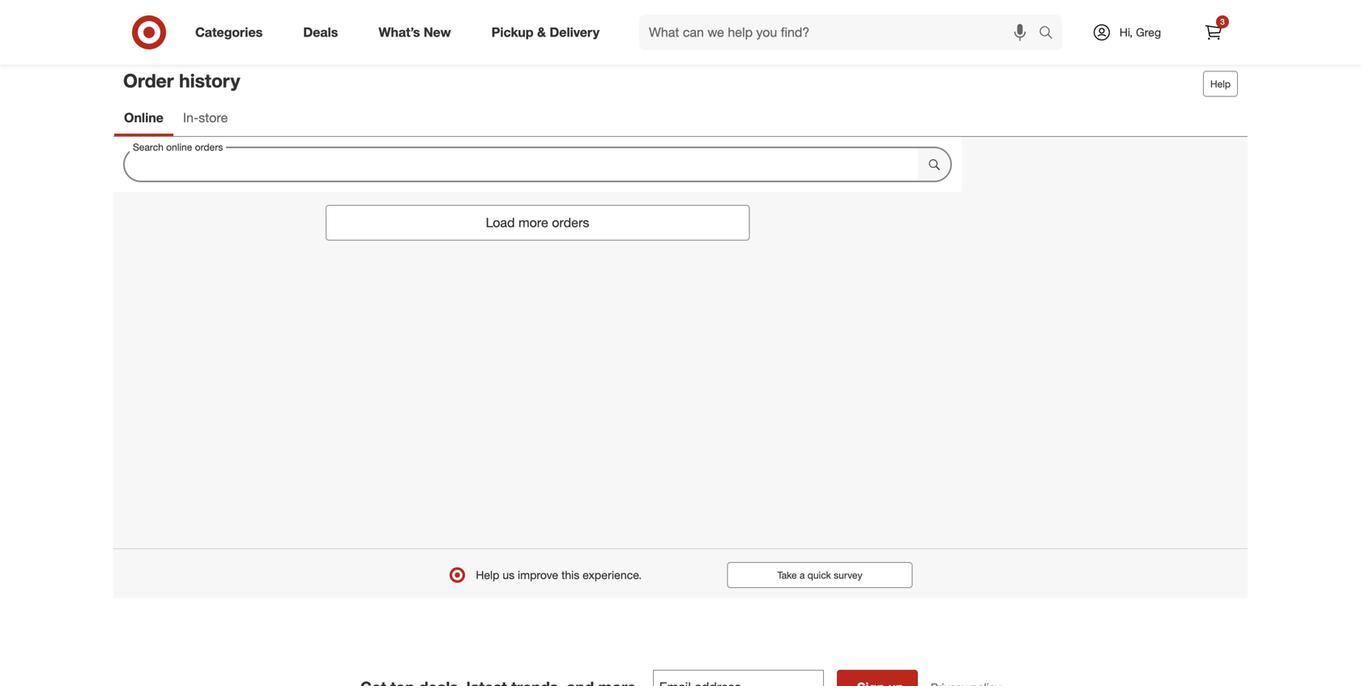 Task type: describe. For each thing, give the bounding box(es) containing it.
in-store
[[183, 110, 228, 126]]

load more orders
[[486, 215, 589, 230]]

categories link
[[181, 15, 283, 50]]

what's
[[379, 24, 420, 40]]

help us improve this experience.
[[476, 568, 642, 582]]

What can we help you find? suggestions appear below search field
[[639, 15, 1043, 50]]

account link
[[120, 23, 188, 43]]

this
[[561, 568, 579, 582]]

take
[[777, 569, 797, 581]]

improve
[[518, 568, 558, 582]]

hi, greg
[[1120, 25, 1161, 39]]

3 link
[[1196, 15, 1231, 50]]

experience.
[[583, 568, 642, 582]]

deals link
[[289, 15, 358, 50]]

load more orders button
[[325, 205, 750, 241]]

history
[[179, 69, 240, 92]]

account
[[135, 25, 187, 41]]

take a quick survey
[[777, 569, 862, 581]]

greg
[[1136, 25, 1161, 39]]

new
[[424, 24, 451, 40]]

take a quick survey button
[[727, 562, 913, 588]]

load
[[486, 215, 515, 230]]

pickup
[[491, 24, 534, 40]]

pickup & delivery
[[491, 24, 600, 40]]

pickup & delivery link
[[478, 15, 620, 50]]



Task type: vqa. For each thing, say whether or not it's contained in the screenshot.
Load
yes



Task type: locate. For each thing, give the bounding box(es) containing it.
hi,
[[1120, 25, 1133, 39]]

0 horizontal spatial help
[[476, 568, 499, 582]]

search button
[[1031, 15, 1070, 53]]

online
[[124, 110, 164, 126]]

order
[[123, 69, 174, 92]]

&
[[537, 24, 546, 40]]

deals
[[303, 24, 338, 40]]

survey
[[834, 569, 862, 581]]

orders
[[552, 215, 589, 230]]

3
[[1220, 17, 1225, 27]]

in-
[[183, 110, 199, 126]]

help inside button
[[1210, 78, 1231, 90]]

None text field
[[653, 670, 824, 686]]

search
[[1031, 26, 1070, 42]]

help left us at left
[[476, 568, 499, 582]]

what's new link
[[365, 15, 471, 50]]

online link
[[114, 102, 173, 136]]

0 vertical spatial help
[[1210, 78, 1231, 90]]

help down 3 link
[[1210, 78, 1231, 90]]

what's new
[[379, 24, 451, 40]]

more
[[518, 215, 548, 230]]

1 vertical spatial help
[[476, 568, 499, 582]]

1 horizontal spatial help
[[1210, 78, 1231, 90]]

quick
[[807, 569, 831, 581]]

a
[[800, 569, 805, 581]]

help
[[1210, 78, 1231, 90], [476, 568, 499, 582]]

help button
[[1203, 71, 1238, 97]]

None text field
[[123, 147, 952, 182]]

in-store link
[[173, 102, 238, 136]]

help for help us improve this experience.
[[476, 568, 499, 582]]

order history
[[123, 69, 240, 92]]

categories
[[195, 24, 263, 40]]

help for help
[[1210, 78, 1231, 90]]

delivery
[[550, 24, 600, 40]]

us
[[503, 568, 515, 582]]

store
[[199, 110, 228, 126]]



